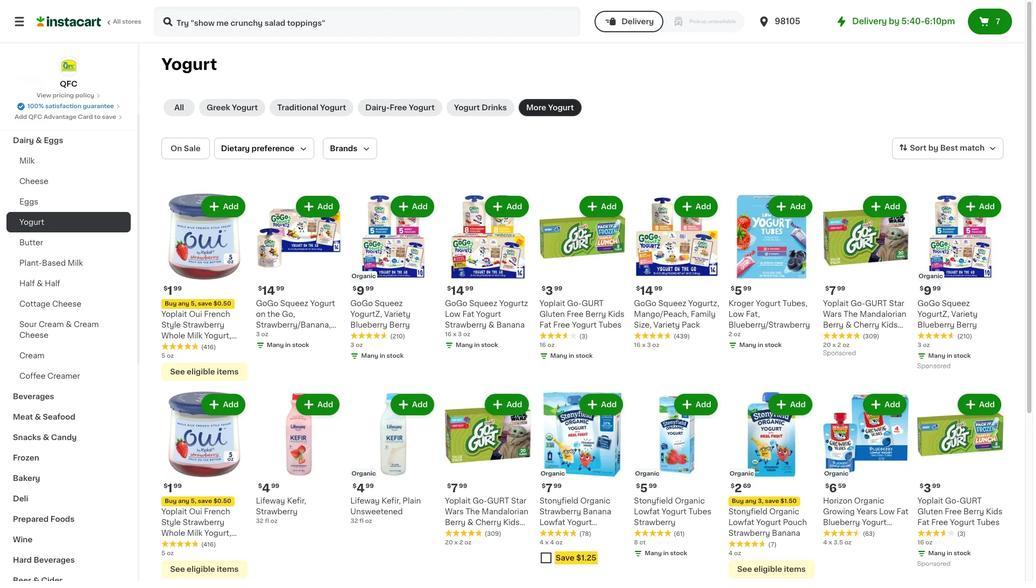 Task type: locate. For each thing, give the bounding box(es) containing it.
gogo
[[445, 300, 467, 307], [256, 300, 278, 307], [350, 300, 373, 307], [634, 300, 656, 307], [918, 300, 940, 307]]

yogurtz, up pack
[[688, 300, 719, 307]]

0 vertical spatial all
[[113, 19, 121, 25]]

1 $ 14 99 from the left
[[447, 285, 473, 296]]

7
[[996, 18, 1000, 25], [829, 285, 836, 296], [451, 483, 458, 494], [546, 483, 552, 494]]

1 vertical spatial $ 1 99
[[164, 483, 182, 494]]

14 for gogo squeez yogurt on the go, strawberry/banana, yogurtz, family size
[[262, 285, 275, 296]]

milk inside 'link'
[[19, 157, 35, 165]]

produce link
[[6, 110, 131, 130]]

2 oui from the top
[[189, 508, 202, 516]]

yogurt inside kroger yogurt tubes, low fat, blueberry/strawberry 2 oz
[[756, 300, 781, 307]]

1 $ 4 99 from the left
[[258, 483, 279, 494]]

1 horizontal spatial by
[[928, 144, 938, 152]]

2 gogo from the left
[[256, 300, 278, 307]]

squeez
[[469, 300, 497, 307], [280, 300, 308, 307], [375, 300, 403, 307], [658, 300, 686, 307], [942, 300, 970, 307]]

squeez inside gogo squeez yogurtz low fat yogurt strawberry & banana 16 x 3 oz
[[469, 300, 497, 307]]

in
[[474, 342, 480, 348], [758, 342, 763, 348], [285, 342, 291, 348], [380, 353, 385, 359], [569, 353, 574, 359], [947, 353, 952, 359], [663, 551, 669, 557], [947, 551, 952, 557]]

1 yoplait oui french style strawberry whole milk yogurt, glass yogurt jar from the top
[[161, 310, 231, 350]]

dha
[[868, 530, 886, 537]]

2 5, from the top
[[191, 498, 196, 504]]

strawberry inside gogo squeez yogurtz low fat yogurt strawberry & banana 16 x 3 oz
[[445, 321, 487, 329]]

low for 14
[[445, 310, 461, 318]]

snacks
[[13, 434, 41, 441]]

save $1.25
[[556, 554, 597, 562]]

banana up (7) at the right
[[772, 530, 800, 537]]

0 vertical spatial star
[[889, 300, 905, 307]]

2 french from the top
[[204, 508, 230, 516]]

yogurt inside stonyfield organic lowfat yogurt pouch strawberry banana
[[756, 519, 781, 526]]

lowfat inside stonyfield organic lowfat yogurt tubes strawberry
[[634, 508, 660, 516]]

2 14 from the left
[[262, 285, 275, 296]]

see eligible items inside product group
[[737, 566, 806, 573]]

stonyfield up ct at right bottom
[[634, 497, 673, 505]]

many in stock
[[456, 342, 498, 348], [739, 342, 782, 348], [267, 342, 309, 348], [361, 353, 404, 359], [550, 353, 593, 359], [928, 353, 971, 359], [645, 551, 687, 557], [928, 551, 971, 557]]

3 14 from the left
[[640, 285, 653, 296]]

half
[[19, 280, 35, 287], [45, 280, 60, 287]]

fat
[[462, 310, 474, 318], [540, 321, 551, 329], [897, 508, 909, 516], [918, 519, 930, 526]]

banana inside stonyfield organic lowfat yogurt pouch strawberry banana
[[772, 530, 800, 537]]

fat,
[[746, 310, 760, 318]]

banana inside gogo squeez yogurtz low fat yogurt strawberry & banana 16 x 3 oz
[[497, 321, 525, 329]]

98105
[[775, 17, 800, 25]]

1 horizontal spatial 32
[[350, 518, 358, 524]]

0 horizontal spatial the
[[466, 508, 480, 516]]

2 style from the top
[[161, 519, 181, 526]]

1 horizontal spatial fl
[[360, 518, 364, 524]]

gogo inside gogo squeez yogurt on the go, strawberry/banana, yogurtz, family size
[[256, 300, 278, 307]]

1 yogurtz, from the left
[[350, 310, 382, 318]]

blueberry/strawberry
[[729, 321, 810, 329]]

1 vertical spatial family
[[289, 332, 314, 339]]

1 vertical spatial sponsored badge image
[[918, 363, 950, 370]]

1 vertical spatial star
[[511, 497, 526, 505]]

3 $ 14 99 from the left
[[636, 285, 663, 296]]

banana up the (78)
[[583, 508, 611, 516]]

1 vertical spatial banana
[[583, 508, 611, 516]]

1 vertical spatial (416)
[[201, 542, 216, 548]]

gogo squeez yogurtz, variety blueberry berry
[[350, 300, 411, 329], [918, 300, 978, 329]]

1 vertical spatial yogurt,
[[204, 530, 231, 537]]

1 vertical spatial $0.50
[[213, 498, 231, 504]]

0 horizontal spatial (210)
[[390, 333, 405, 339]]

eggs link
[[6, 192, 131, 212]]

dietary preference button
[[214, 138, 314, 159]]

1 horizontal spatial gluten
[[918, 508, 943, 516]]

$ 7 99
[[825, 285, 845, 296], [447, 483, 467, 494], [542, 483, 562, 494]]

1 vertical spatial $ 5 99
[[636, 483, 657, 494]]

0 vertical spatial sponsored badge image
[[823, 350, 856, 357]]

2 9 from the left
[[924, 285, 932, 296]]

yogurt drinks
[[454, 104, 507, 111]]

coffee
[[19, 372, 45, 380]]

0 vertical spatial yoplait go-gurt gluten free berry kids fat free yogurt tubes
[[540, 300, 625, 329]]

kefir, for strawberry
[[287, 497, 306, 505]]

$ inside $ 6 59
[[825, 483, 829, 489]]

lowfat for buy any 3, save $1.50
[[729, 519, 754, 526]]

0 vertical spatial yoplait oui french style strawberry whole milk yogurt, glass yogurt jar
[[161, 310, 231, 350]]

to
[[94, 114, 101, 120]]

3 inside "horizon organic growing years low fat blueberry yogurt pouch with dha omega-3 and choline"
[[854, 540, 859, 548]]

dairy & eggs
[[13, 137, 63, 144]]

0 vertical spatial (3)
[[579, 333, 588, 339]]

half down plant- on the left top
[[19, 280, 35, 287]]

Best match Sort by field
[[892, 138, 1004, 159]]

squeez inside gogo squeez yogurtz, mango/peach, family size, variety pack
[[658, 300, 686, 307]]

1 5 oz from the top
[[161, 353, 174, 359]]

many
[[456, 342, 473, 348], [739, 342, 756, 348], [267, 342, 284, 348], [361, 353, 378, 359], [550, 353, 567, 359], [928, 353, 945, 359], [645, 551, 662, 557], [928, 551, 945, 557]]

sour
[[19, 321, 37, 328]]

1 $ 1 99 from the top
[[164, 285, 182, 296]]

0 horizontal spatial blueberry
[[350, 321, 387, 329]]

1 whole from the top
[[161, 332, 185, 339]]

yogurt inside stonyfield organic lowfat yogurt tubes strawberry
[[662, 508, 687, 516]]

0 horizontal spatial $ 4 99
[[258, 483, 279, 494]]

lifeway for lifeway kefir, plain unsweetened
[[350, 497, 380, 505]]

0 vertical spatial yoplait go-gurt star wars the mandalorian berry & cherry kids yogurt tubes
[[823, 300, 907, 339]]

1 vertical spatial jar
[[211, 540, 223, 548]]

by inside field
[[928, 144, 938, 152]]

0 horizontal spatial 14
[[262, 285, 275, 296]]

stonyfield down "3,"
[[729, 508, 768, 516]]

1 squeez from the left
[[469, 300, 497, 307]]

prepared foods
[[13, 516, 74, 523]]

lifeway kefir, plain unsweetened 32 fl oz
[[350, 497, 421, 524]]

jar
[[211, 343, 223, 350], [211, 540, 223, 548]]

0 horizontal spatial by
[[889, 17, 900, 25]]

2 kefir, from the left
[[382, 497, 401, 505]]

2 $ 14 99 from the left
[[258, 285, 284, 296]]

1 vertical spatial oui
[[189, 508, 202, 516]]

14
[[451, 285, 464, 296], [262, 285, 275, 296], [640, 285, 653, 296]]

fl inside lifeway kefir, strawberry 32 fl oz
[[265, 518, 269, 524]]

0 horizontal spatial cherry
[[476, 519, 501, 526]]

(63)
[[863, 531, 875, 537]]

14 for gogo squeez yogurtz, mango/peach, family size, variety pack
[[640, 285, 653, 296]]

5:40-
[[902, 17, 925, 25]]

1 5, from the top
[[191, 301, 196, 307]]

$ 5 99 up kroger
[[731, 285, 752, 296]]

lifeway inside lifeway kefir, strawberry 32 fl oz
[[256, 497, 285, 505]]

1 vertical spatial 20 x 2 oz
[[445, 540, 472, 546]]

stonyfield for 5
[[634, 497, 673, 505]]

(61)
[[674, 531, 685, 537]]

5 squeez from the left
[[942, 300, 970, 307]]

qfc down 100%
[[28, 114, 42, 120]]

1 vertical spatial the
[[466, 508, 480, 516]]

32 inside lifeway kefir, strawberry 32 fl oz
[[256, 518, 264, 524]]

stonyfield inside stonyfield organic strawberry banana lowfat yogurt pouches
[[540, 497, 578, 505]]

save
[[102, 114, 116, 120], [198, 301, 212, 307], [198, 498, 212, 504], [765, 498, 779, 504]]

low inside "horizon organic growing years low fat blueberry yogurt pouch with dha omega-3 and choline"
[[879, 508, 895, 516]]

$ 14 99 up gogo squeez yogurtz low fat yogurt strawberry & banana 16 x 3 oz
[[447, 285, 473, 296]]

delivery inside "button"
[[622, 18, 654, 25]]

sponsored badge image for 9
[[918, 363, 950, 370]]

traditional
[[277, 104, 318, 111]]

save inside product group
[[765, 498, 779, 504]]

low inside kroger yogurt tubes, low fat, blueberry/strawberry 2 oz
[[729, 310, 744, 318]]

gogo for strawberry
[[445, 300, 467, 307]]

0 horizontal spatial yogurtz,
[[350, 310, 382, 318]]

2 vertical spatial cheese
[[19, 331, 49, 339]]

greek yogurt link
[[199, 99, 265, 116]]

1 style from the top
[[161, 321, 181, 329]]

mango/peach,
[[634, 310, 689, 318]]

$ 2 69
[[731, 483, 751, 494]]

frozen link
[[6, 448, 131, 468]]

$ 9 99
[[353, 285, 374, 296], [920, 285, 941, 296]]

lifeway
[[256, 497, 285, 505], [350, 497, 380, 505]]

2 $ 9 99 from the left
[[920, 285, 941, 296]]

kefir, inside lifeway kefir, plain unsweetened 32 fl oz
[[382, 497, 401, 505]]

2 whole from the top
[[161, 530, 185, 537]]

kefir, inside lifeway kefir, strawberry 32 fl oz
[[287, 497, 306, 505]]

1 vertical spatial mandalorian
[[482, 508, 528, 516]]

oz inside gogo squeez yogurtz low fat yogurt strawberry & banana 16 x 3 oz
[[463, 331, 470, 337]]

low
[[445, 310, 461, 318], [729, 310, 744, 318], [879, 508, 895, 516]]

stonyfield inside stonyfield organic lowfat yogurt tubes strawberry
[[634, 497, 673, 505]]

0 horizontal spatial 16 oz
[[540, 342, 555, 348]]

variety inside gogo squeez yogurtz, mango/peach, family size, variety pack
[[654, 321, 680, 329]]

0 horizontal spatial 20
[[445, 540, 453, 546]]

2 lifeway from the left
[[350, 497, 380, 505]]

low inside gogo squeez yogurtz low fat yogurt strawberry & banana 16 x 3 oz
[[445, 310, 461, 318]]

2 yogurt, from the top
[[204, 530, 231, 537]]

1 vertical spatial cherry
[[476, 519, 501, 526]]

family down strawberry/banana,
[[289, 332, 314, 339]]

sponsored badge image
[[823, 350, 856, 357], [918, 363, 950, 370], [918, 561, 950, 567]]

delivery by 5:40-6:10pm
[[852, 17, 955, 25]]

tubes inside stonyfield organic lowfat yogurt tubes strawberry
[[689, 508, 712, 516]]

by left 5:40-
[[889, 17, 900, 25]]

delivery for delivery
[[622, 18, 654, 25]]

eggs
[[44, 137, 63, 144], [19, 198, 38, 206]]

deli
[[13, 495, 28, 503]]

0 horizontal spatial $ 14 99
[[258, 285, 284, 296]]

blueberry
[[350, 321, 387, 329], [918, 321, 955, 329], [823, 519, 860, 526]]

0 vertical spatial yogurtz,
[[688, 300, 719, 307]]

lowfat down 'buy any 3, save $1.50'
[[729, 519, 754, 526]]

0 horizontal spatial $ 7 99
[[447, 483, 467, 494]]

1 horizontal spatial (3)
[[958, 531, 966, 537]]

1 horizontal spatial 9
[[924, 285, 932, 296]]

beverages link
[[6, 386, 131, 407]]

1 french from the top
[[204, 310, 230, 318]]

organic inside "horizon organic growing years low fat blueberry yogurt pouch with dha omega-3 and choline"
[[854, 497, 884, 505]]

2 fl from the left
[[360, 518, 364, 524]]

0 vertical spatial $ 3 99
[[542, 285, 562, 296]]

lowfat inside stonyfield organic strawberry banana lowfat yogurt pouches
[[540, 519, 565, 526]]

$ 14 99 up the the
[[258, 285, 284, 296]]

cheese up eggs link
[[19, 178, 49, 185]]

product group
[[161, 194, 247, 381], [256, 194, 342, 352], [350, 194, 436, 363], [445, 194, 531, 352], [540, 194, 625, 363], [634, 194, 720, 350], [729, 194, 815, 352], [823, 194, 909, 359], [918, 194, 1004, 372], [161, 392, 247, 581], [256, 392, 342, 526], [350, 392, 436, 526], [445, 392, 531, 547], [540, 392, 625, 569], [634, 392, 720, 560], [729, 392, 815, 579], [823, 392, 909, 548], [918, 392, 1004, 570]]

0 vertical spatial pouch
[[783, 519, 807, 526]]

2 horizontal spatial 14
[[640, 285, 653, 296]]

5,
[[191, 301, 196, 307], [191, 498, 196, 504]]

2 yoplait oui french style strawberry whole milk yogurt, glass yogurt jar from the top
[[161, 508, 231, 548]]

3.5
[[834, 540, 843, 546]]

0 vertical spatial french
[[204, 310, 230, 318]]

1 yogurt, from the top
[[204, 332, 231, 339]]

snacks & candy
[[13, 434, 77, 441]]

2 horizontal spatial lowfat
[[729, 519, 754, 526]]

buy any 3, save $1.50
[[732, 498, 797, 504]]

plant-based milk link
[[6, 253, 131, 273]]

1 horizontal spatial 20 x 2 oz
[[823, 342, 850, 348]]

1 vertical spatial $ 3 99
[[920, 483, 941, 494]]

size,
[[634, 321, 652, 329]]

& inside gogo squeez yogurtz low fat yogurt strawberry & banana 16 x 3 oz
[[489, 321, 495, 329]]

yogurtz, down the the
[[256, 332, 287, 339]]

add inside add qfc advantage card to save link
[[15, 114, 27, 120]]

$
[[164, 286, 168, 291], [447, 286, 451, 291], [731, 286, 735, 291], [258, 286, 262, 291], [353, 286, 357, 291], [542, 286, 546, 291], [636, 286, 640, 291], [825, 286, 829, 291], [920, 286, 924, 291], [164, 483, 168, 489], [447, 483, 451, 489], [731, 483, 735, 489], [258, 483, 262, 489], [353, 483, 357, 489], [542, 483, 546, 489], [636, 483, 640, 489], [825, 483, 829, 489], [920, 483, 924, 489]]

banana down yogurtz at the bottom
[[497, 321, 525, 329]]

1 horizontal spatial lifeway
[[350, 497, 380, 505]]

1 horizontal spatial lowfat
[[634, 508, 660, 516]]

$ 4 99 for lifeway kefir, plain unsweetened
[[353, 483, 374, 494]]

organic inside stonyfield organic lowfat yogurt tubes strawberry
[[675, 497, 705, 505]]

0 horizontal spatial (309)
[[485, 531, 501, 537]]

and
[[861, 540, 876, 548]]

1 horizontal spatial cherry
[[854, 321, 879, 329]]

1 vertical spatial whole
[[161, 530, 185, 537]]

yogurt inside gogo squeez yogurt on the go, strawberry/banana, yogurtz, family size
[[310, 300, 335, 307]]

$ 14 99 for gogo squeez yogurtz, mango/peach, family size, variety pack
[[636, 285, 663, 296]]

2 (210) from the left
[[958, 333, 972, 339]]

save $1.25 button
[[540, 550, 625, 569]]

0 horizontal spatial family
[[289, 332, 314, 339]]

$ 4 99 for lifeway kefir, strawberry
[[258, 483, 279, 494]]

yogurt inside stonyfield organic strawberry banana lowfat yogurt pouches
[[567, 519, 592, 526]]

1 horizontal spatial eggs
[[44, 137, 63, 144]]

buy inside product group
[[732, 498, 744, 504]]

gogo inside gogo squeez yogurtz, mango/peach, family size, variety pack
[[634, 300, 656, 307]]

4 squeez from the left
[[658, 300, 686, 307]]

0 vertical spatial 5 oz
[[161, 353, 174, 359]]

0 horizontal spatial banana
[[497, 321, 525, 329]]

gluten
[[540, 310, 565, 318], [918, 508, 943, 516]]

1 1 from the top
[[168, 285, 173, 296]]

pouch up 4 x 3.5 oz
[[823, 530, 847, 537]]

beverages down coffee
[[13, 393, 54, 400]]

squeez for strawberry/banana,
[[280, 300, 308, 307]]

0 vertical spatial (309)
[[863, 333, 879, 339]]

1 horizontal spatial blueberry
[[823, 519, 860, 526]]

gogo squeez yogurtz low fat yogurt strawberry & banana 16 x 3 oz
[[445, 300, 528, 337]]

all left greek on the top of page
[[174, 104, 184, 111]]

7 button
[[968, 9, 1012, 34]]

14 up gogo squeez yogurtz low fat yogurt strawberry & banana 16 x 3 oz
[[451, 285, 464, 296]]

yogurtz, inside gogo squeez yogurt on the go, strawberry/banana, yogurtz, family size
[[256, 332, 287, 339]]

yogurtz,
[[688, 300, 719, 307], [256, 332, 287, 339]]

1 horizontal spatial $ 3 99
[[920, 483, 941, 494]]

squeez inside gogo squeez yogurt on the go, strawberry/banana, yogurtz, family size
[[280, 300, 308, 307]]

1 lifeway from the left
[[256, 497, 285, 505]]

go-
[[567, 300, 582, 307], [851, 300, 865, 307], [473, 497, 487, 505], [945, 497, 960, 505]]

2 horizontal spatial variety
[[951, 310, 978, 318]]

by right the sort
[[928, 144, 938, 152]]

banana inside stonyfield organic strawberry banana lowfat yogurt pouches
[[583, 508, 611, 516]]

gogo inside gogo squeez yogurtz low fat yogurt strawberry & banana 16 x 3 oz
[[445, 300, 467, 307]]

beverages down 'wine' link
[[34, 556, 75, 564]]

$1.25
[[576, 554, 597, 562]]

1 horizontal spatial 20
[[823, 342, 831, 348]]

thanksgiving link
[[6, 89, 131, 110]]

eggs up butter
[[19, 198, 38, 206]]

eligible inside product group
[[754, 566, 782, 573]]

family up pack
[[691, 310, 716, 318]]

$ 4 99 up lifeway kefir, strawberry 32 fl oz
[[258, 483, 279, 494]]

1 horizontal spatial delivery
[[852, 17, 887, 25]]

0 horizontal spatial delivery
[[622, 18, 654, 25]]

1 horizontal spatial yogurtz,
[[688, 300, 719, 307]]

oz inside lifeway kefir, plain unsweetened 32 fl oz
[[365, 518, 372, 524]]

0 vertical spatial oui
[[189, 310, 202, 318]]

0 horizontal spatial fl
[[265, 518, 269, 524]]

1 vertical spatial all
[[174, 104, 184, 111]]

2 $ 4 99 from the left
[[353, 483, 374, 494]]

family
[[691, 310, 716, 318], [289, 332, 314, 339]]

None search field
[[154, 6, 581, 37]]

add
[[15, 114, 27, 120], [223, 203, 239, 210], [318, 203, 333, 210], [412, 203, 428, 210], [507, 203, 522, 210], [601, 203, 617, 210], [696, 203, 711, 210], [790, 203, 806, 210], [885, 203, 900, 210], [979, 203, 995, 210], [223, 401, 239, 408], [318, 401, 333, 408], [412, 401, 428, 408], [507, 401, 522, 408], [601, 401, 617, 408], [696, 401, 711, 408], [790, 401, 806, 408], [885, 401, 900, 408], [979, 401, 995, 408]]

1 horizontal spatial mandalorian
[[860, 310, 907, 318]]

eggs down the advantage
[[44, 137, 63, 144]]

based
[[42, 259, 66, 267]]

0 horizontal spatial qfc
[[28, 114, 42, 120]]

0 vertical spatial 16 oz
[[540, 342, 555, 348]]

1 glass from the top
[[161, 343, 183, 350]]

fl
[[265, 518, 269, 524], [360, 518, 364, 524]]

0 horizontal spatial gogo squeez yogurtz, variety blueberry berry
[[350, 300, 411, 329]]

2 squeez from the left
[[280, 300, 308, 307]]

2 horizontal spatial 3 oz
[[918, 342, 930, 348]]

lowfat up ct at right bottom
[[634, 508, 660, 516]]

$ 4 99 up "unsweetened"
[[353, 483, 374, 494]]

pouch down $1.50
[[783, 519, 807, 526]]

1 fl from the left
[[265, 518, 269, 524]]

1 32 from the left
[[256, 518, 264, 524]]

0 horizontal spatial half
[[19, 280, 35, 287]]

9
[[357, 285, 364, 296], [924, 285, 932, 296]]

yoplait oui french style strawberry whole milk yogurt, glass yogurt jar
[[161, 310, 231, 350], [161, 508, 231, 548]]

low for 5
[[729, 310, 744, 318]]

3 oz
[[256, 331, 268, 337], [350, 342, 363, 348], [918, 342, 930, 348]]

0 vertical spatial buy any 5, save $0.50
[[165, 301, 231, 307]]

1 vertical spatial 16 oz
[[918, 540, 933, 546]]

product group containing 2
[[729, 392, 815, 579]]

2 (416) from the top
[[201, 542, 216, 548]]

1 horizontal spatial $ 9 99
[[920, 285, 941, 296]]

2 vertical spatial sponsored badge image
[[918, 561, 950, 567]]

5
[[735, 285, 742, 296], [161, 353, 165, 359], [640, 483, 648, 494], [161, 551, 165, 557]]

1 (210) from the left
[[390, 333, 405, 339]]

1 14 from the left
[[451, 285, 464, 296]]

8 ct
[[634, 540, 646, 546]]

product group containing 6
[[823, 392, 909, 548]]

0 vertical spatial cherry
[[854, 321, 879, 329]]

cheese down half & half link at the left
[[52, 300, 81, 308]]

cheese down 'sour'
[[19, 331, 49, 339]]

1 horizontal spatial 14
[[451, 285, 464, 296]]

cream down "cottage cheese"
[[39, 321, 64, 328]]

4 gogo from the left
[[634, 300, 656, 307]]

all left stores
[[113, 19, 121, 25]]

add button
[[203, 197, 244, 216], [297, 197, 339, 216], [392, 197, 433, 216], [486, 197, 528, 216], [581, 197, 622, 216], [675, 197, 717, 216], [770, 197, 811, 216], [864, 197, 906, 216], [959, 197, 1000, 216], [203, 395, 244, 414], [297, 395, 339, 414], [392, 395, 433, 414], [486, 395, 528, 414], [581, 395, 622, 414], [675, 395, 717, 414], [770, 395, 811, 414], [864, 395, 906, 414], [959, 395, 1000, 414]]

1 vertical spatial glass
[[161, 540, 183, 548]]

2 $ 1 99 from the top
[[164, 483, 182, 494]]

lowfat up pouches
[[540, 519, 565, 526]]

$ 5 99 up stonyfield organic lowfat yogurt tubes strawberry
[[636, 483, 657, 494]]

1 jar from the top
[[211, 343, 223, 350]]

blueberry inside "horizon organic growing years low fat blueberry yogurt pouch with dha omega-3 and choline"
[[823, 519, 860, 526]]

16 inside gogo squeez yogurtz low fat yogurt strawberry & banana 16 x 3 oz
[[445, 331, 452, 337]]

buy any 5, save $0.50
[[165, 301, 231, 307], [165, 498, 231, 504]]

0 vertical spatial family
[[691, 310, 716, 318]]

1 vertical spatial pouch
[[823, 530, 847, 537]]

1 gogo from the left
[[445, 300, 467, 307]]

brands button
[[323, 138, 377, 159]]

2 32 from the left
[[350, 518, 358, 524]]

5 oz
[[161, 353, 174, 359], [161, 551, 174, 557]]

1 kefir, from the left
[[287, 497, 306, 505]]

lowfat inside stonyfield organic lowfat yogurt pouch strawberry banana
[[729, 519, 754, 526]]

oz inside kroger yogurt tubes, low fat, blueberry/strawberry 2 oz
[[734, 331, 741, 337]]

half & half
[[19, 280, 60, 287]]

qfc up view pricing policy link
[[60, 80, 77, 88]]

14 up the the
[[262, 285, 275, 296]]

1 horizontal spatial wars
[[823, 310, 842, 318]]

cottage cheese
[[19, 300, 81, 308]]

0 vertical spatial $ 1 99
[[164, 285, 182, 296]]

on sale
[[171, 145, 201, 152]]

stonyfield up pouches
[[540, 497, 578, 505]]

pack
[[682, 321, 700, 329]]

0 vertical spatial glass
[[161, 343, 183, 350]]

gogo for strawberry/banana,
[[256, 300, 278, 307]]

$ 14 99 up mango/peach,
[[636, 285, 663, 296]]

lowfat
[[634, 508, 660, 516], [729, 519, 754, 526], [540, 519, 565, 526]]

all
[[113, 19, 121, 25], [174, 104, 184, 111]]

14 up mango/peach,
[[640, 285, 653, 296]]

lifeway inside lifeway kefir, plain unsweetened 32 fl oz
[[350, 497, 380, 505]]

0 horizontal spatial eggs
[[19, 198, 38, 206]]

2 yogurtz, from the left
[[918, 310, 949, 318]]

kids
[[608, 310, 625, 318], [881, 321, 898, 329], [986, 508, 1003, 516], [503, 519, 520, 526]]

half down plant-based milk
[[45, 280, 60, 287]]

by for sort
[[928, 144, 938, 152]]

0 horizontal spatial pouch
[[783, 519, 807, 526]]

oz inside lifeway kefir, strawberry 32 fl oz
[[271, 518, 278, 524]]



Task type: vqa. For each thing, say whether or not it's contained in the screenshot.
MILK
yes



Task type: describe. For each thing, give the bounding box(es) containing it.
1 horizontal spatial 16 oz
[[918, 540, 933, 546]]

16 x 3 oz
[[634, 342, 659, 348]]

3 squeez from the left
[[375, 300, 403, 307]]

tubes,
[[783, 300, 808, 307]]

growing
[[823, 508, 855, 516]]

years
[[857, 508, 877, 516]]

1 horizontal spatial yoplait go-gurt gluten free berry kids fat free yogurt tubes
[[918, 497, 1003, 526]]

0 horizontal spatial gluten
[[540, 310, 565, 318]]

cream up coffee
[[19, 352, 45, 359]]

fat inside gogo squeez yogurtz low fat yogurt strawberry & banana 16 x 3 oz
[[462, 310, 474, 318]]

1 9 from the left
[[357, 285, 364, 296]]

$ 14 99 for gogo squeez yogurtz low fat yogurt strawberry & banana
[[447, 285, 473, 296]]

0 horizontal spatial (3)
[[579, 333, 588, 339]]

instacart logo image
[[37, 15, 101, 28]]

satisfaction
[[45, 103, 81, 109]]

hard beverages link
[[6, 550, 131, 570]]

0 vertical spatial 20 x 2 oz
[[823, 342, 850, 348]]

0 horizontal spatial yoplait go-gurt gluten free berry kids fat free yogurt tubes
[[540, 300, 625, 329]]

dairy
[[13, 137, 34, 144]]

bakery link
[[6, 468, 131, 489]]

family inside gogo squeez yogurt on the go, strawberry/banana, yogurtz, family size
[[289, 332, 314, 339]]

69
[[743, 483, 751, 489]]

yogurt inside gogo squeez yogurtz low fat yogurt strawberry & banana 16 x 3 oz
[[476, 310, 501, 318]]

butter
[[19, 239, 43, 246]]

all for all stores
[[113, 19, 121, 25]]

2 glass from the top
[[161, 540, 183, 548]]

1 vertical spatial (3)
[[958, 531, 966, 537]]

pricing
[[53, 93, 74, 98]]

preference
[[252, 145, 295, 152]]

59
[[838, 483, 846, 489]]

save
[[556, 554, 575, 562]]

0 horizontal spatial 3 oz
[[256, 331, 268, 337]]

fl inside lifeway kefir, plain unsweetened 32 fl oz
[[360, 518, 364, 524]]

100% satisfaction guarantee
[[27, 103, 114, 109]]

stonyfield organic lowfat yogurt tubes strawberry
[[634, 497, 712, 526]]

1 buy any 5, save $0.50 from the top
[[165, 301, 231, 307]]

half & half link
[[6, 273, 131, 294]]

2 buy any 5, save $0.50 from the top
[[165, 498, 231, 504]]

(439)
[[674, 333, 690, 339]]

yogurtz, inside gogo squeez yogurtz, mango/peach, family size, variety pack
[[688, 300, 719, 307]]

7 inside button
[[996, 18, 1000, 25]]

plain
[[403, 497, 421, 505]]

delivery by 5:40-6:10pm link
[[835, 15, 955, 28]]

meat
[[13, 413, 33, 421]]

hard
[[13, 556, 32, 564]]

traditional yogurt
[[277, 104, 346, 111]]

family inside gogo squeez yogurtz, mango/peach, family size, variety pack
[[691, 310, 716, 318]]

2 half from the left
[[45, 280, 60, 287]]

all stores
[[113, 19, 141, 25]]

stonyfield organic strawberry banana lowfat yogurt pouches
[[540, 497, 611, 537]]

unsweetened
[[350, 508, 403, 516]]

1 $0.50 from the top
[[213, 301, 231, 307]]

1 vertical spatial beverages
[[34, 556, 75, 564]]

best match
[[940, 144, 985, 152]]

strawberry inside stonyfield organic lowfat yogurt tubes strawberry
[[634, 519, 676, 526]]

pouches
[[540, 530, 573, 537]]

0 horizontal spatial $ 3 99
[[542, 285, 562, 296]]

1 gogo squeez yogurtz, variety blueberry berry from the left
[[350, 300, 411, 329]]

0 vertical spatial beverages
[[13, 393, 54, 400]]

the
[[267, 310, 280, 318]]

yogurt drinks link
[[447, 99, 514, 116]]

lists
[[30, 37, 49, 45]]

1 half from the left
[[19, 280, 35, 287]]

98105 button
[[758, 6, 822, 37]]

seafood
[[43, 413, 75, 421]]

recipes link
[[6, 69, 131, 89]]

pouch inside "horizon organic growing years low fat blueberry yogurt pouch with dha omega-3 and choline"
[[823, 530, 847, 537]]

1 vertical spatial qfc
[[28, 114, 42, 120]]

100%
[[27, 103, 44, 109]]

gogo for variety
[[634, 300, 656, 307]]

1 horizontal spatial star
[[889, 300, 905, 307]]

more yogurt link
[[519, 99, 582, 116]]

view pricing policy
[[37, 93, 94, 98]]

kefir, for plain
[[382, 497, 401, 505]]

lists link
[[6, 30, 131, 52]]

size
[[316, 332, 331, 339]]

more
[[526, 104, 546, 111]]

3,
[[758, 498, 764, 504]]

strawberry inside stonyfield organic strawberry banana lowfat yogurt pouches
[[540, 508, 581, 516]]

yogurt inside "horizon organic growing years low fat blueberry yogurt pouch with dha omega-3 and choline"
[[862, 519, 887, 526]]

policy
[[75, 93, 94, 98]]

advantage
[[44, 114, 77, 120]]

2 5 oz from the top
[[161, 551, 174, 557]]

snacks & candy link
[[6, 427, 131, 448]]

organic inside stonyfield organic strawberry banana lowfat yogurt pouches
[[580, 497, 610, 505]]

1 horizontal spatial (309)
[[863, 333, 879, 339]]

1 vertical spatial wars
[[445, 508, 464, 516]]

strawberry inside stonyfield organic lowfat yogurt pouch strawberry banana
[[729, 530, 770, 537]]

go,
[[282, 310, 295, 318]]

1 vertical spatial cheese
[[52, 300, 81, 308]]

sour cream & cream cheese
[[19, 321, 99, 339]]

by for delivery
[[889, 17, 900, 25]]

6
[[829, 483, 837, 494]]

sale
[[184, 145, 201, 152]]

horizon organic growing years low fat blueberry yogurt pouch with dha omega-3 and choline
[[823, 497, 909, 548]]

1 horizontal spatial $ 7 99
[[542, 483, 562, 494]]

2 horizontal spatial blueberry
[[918, 321, 955, 329]]

all for all
[[174, 104, 184, 111]]

& inside sour cream & cream cheese
[[66, 321, 72, 328]]

0 horizontal spatial variety
[[384, 310, 411, 318]]

2 inside kroger yogurt tubes, low fat, blueberry/strawberry 2 oz
[[729, 331, 732, 337]]

1 (416) from the top
[[201, 344, 216, 350]]

stonyfield inside stonyfield organic lowfat yogurt pouch strawberry banana
[[729, 508, 768, 516]]

4 x 4 oz
[[540, 540, 563, 546]]

$ inside $ 2 69
[[731, 483, 735, 489]]

3 gogo from the left
[[350, 300, 373, 307]]

candy
[[51, 434, 77, 441]]

creamer
[[47, 372, 80, 380]]

5 gogo from the left
[[918, 300, 940, 307]]

qfc link
[[58, 56, 79, 89]]

4 x 3.5 oz
[[823, 540, 852, 546]]

sort
[[910, 144, 927, 152]]

0 vertical spatial mandalorian
[[860, 310, 907, 318]]

1 vertical spatial yoplait go-gurt star wars the mandalorian berry & cherry kids yogurt tubes
[[445, 497, 528, 537]]

service type group
[[595, 11, 745, 32]]

lowfat for 5
[[634, 508, 660, 516]]

stonyfield organic lowfat yogurt pouch strawberry banana
[[729, 508, 807, 537]]

0 vertical spatial 20
[[823, 342, 831, 348]]

2 jar from the top
[[211, 540, 223, 548]]

1 $ 9 99 from the left
[[353, 285, 374, 296]]

2 horizontal spatial $ 7 99
[[825, 285, 845, 296]]

0 horizontal spatial star
[[511, 497, 526, 505]]

all link
[[164, 99, 195, 116]]

greek
[[207, 104, 230, 111]]

cream link
[[6, 345, 131, 366]]

produce
[[13, 116, 46, 124]]

1 oui from the top
[[189, 310, 202, 318]]

1 vertical spatial (309)
[[485, 531, 501, 537]]

0 vertical spatial the
[[844, 310, 858, 318]]

omega-
[[823, 540, 854, 548]]

strawberry inside lifeway kefir, strawberry 32 fl oz
[[256, 508, 298, 516]]

squeez for variety
[[658, 300, 686, 307]]

3 inside gogo squeez yogurtz low fat yogurt strawberry & banana 16 x 3 oz
[[458, 331, 462, 337]]

qfc logo image
[[58, 56, 79, 76]]

$ 5 99 for stonyfield organic lowfat yogurt tubes strawberry
[[636, 483, 657, 494]]

32 inside lifeway kefir, plain unsweetened 32 fl oz
[[350, 518, 358, 524]]

fat inside "horizon organic growing years low fat blueberry yogurt pouch with dha omega-3 and choline"
[[897, 508, 909, 516]]

squeez for strawberry
[[469, 300, 497, 307]]

Search field
[[155, 8, 580, 36]]

& inside "link"
[[35, 413, 41, 421]]

0 vertical spatial wars
[[823, 310, 842, 318]]

with
[[849, 530, 866, 537]]

1 horizontal spatial 3 oz
[[350, 342, 363, 348]]

add qfc advantage card to save link
[[15, 113, 123, 122]]

x inside gogo squeez yogurtz low fat yogurt strawberry & banana 16 x 3 oz
[[453, 331, 457, 337]]

2 $0.50 from the top
[[213, 498, 231, 504]]

1 vertical spatial 20
[[445, 540, 453, 546]]

delivery for delivery by 5:40-6:10pm
[[852, 17, 887, 25]]

brands
[[330, 145, 358, 152]]

1 horizontal spatial yoplait go-gurt star wars the mandalorian berry & cherry kids yogurt tubes
[[823, 300, 907, 339]]

(78)
[[579, 531, 591, 537]]

frozen
[[13, 454, 39, 462]]

$ 14 99 for gogo squeez yogurt on the go, strawberry/banana, yogurtz, family size
[[258, 285, 284, 296]]

sort by
[[910, 144, 938, 152]]

pouch inside stonyfield organic lowfat yogurt pouch strawberry banana
[[783, 519, 807, 526]]

yogurt link
[[6, 212, 131, 232]]

cheese inside sour cream & cream cheese
[[19, 331, 49, 339]]

bakery
[[13, 475, 40, 482]]

14 for gogo squeez yogurtz low fat yogurt strawberry & banana
[[451, 285, 464, 296]]

$ 5 99 for kroger yogurt tubes, low fat, blueberry/strawberry
[[731, 285, 752, 296]]

organic inside stonyfield organic lowfat yogurt pouch strawberry banana
[[769, 508, 800, 516]]

cream down cottage cheese link
[[74, 321, 99, 328]]

0 vertical spatial cheese
[[19, 178, 49, 185]]

0 vertical spatial qfc
[[60, 80, 77, 88]]

lifeway kefir, strawberry 32 fl oz
[[256, 497, 306, 524]]

cheese link
[[6, 171, 131, 192]]

dietary preference
[[221, 145, 295, 152]]

2 1 from the top
[[168, 483, 173, 494]]

stonyfield for 7
[[540, 497, 578, 505]]

cottage cheese link
[[6, 294, 131, 314]]

6:10pm
[[925, 17, 955, 25]]

prepared
[[13, 516, 49, 523]]

guarantee
[[83, 103, 114, 109]]

kroger yogurt tubes, low fat, blueberry/strawberry 2 oz
[[729, 300, 810, 337]]

$ 6 59
[[825, 483, 846, 494]]

1 vertical spatial gluten
[[918, 508, 943, 516]]

1 vertical spatial eggs
[[19, 198, 38, 206]]

hard beverages
[[13, 556, 75, 564]]

0 horizontal spatial 20 x 2 oz
[[445, 540, 472, 546]]

sponsored badge image for 3
[[918, 561, 950, 567]]

sponsored badge image for 7
[[823, 350, 856, 357]]

best
[[940, 144, 958, 152]]

2 gogo squeez yogurtz, variety blueberry berry from the left
[[918, 300, 978, 329]]

delivery button
[[595, 11, 664, 32]]

lifeway for lifeway kefir, strawberry
[[256, 497, 285, 505]]

all stores link
[[37, 6, 142, 37]]



